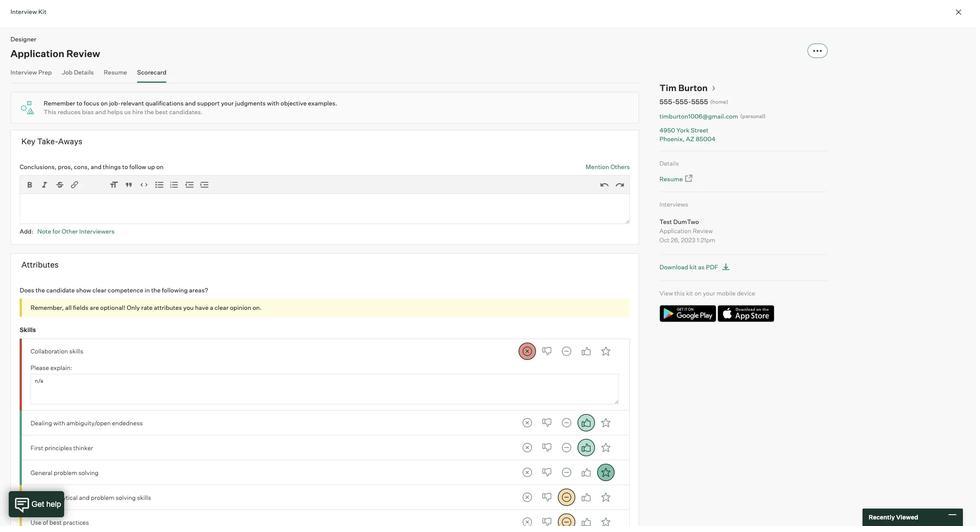 Task type: vqa. For each thing, say whether or not it's contained in the screenshot.
acceptance
no



Task type: locate. For each thing, give the bounding box(es) containing it.
view
[[660, 290, 673, 297]]

timburton1006@gmail.com (personal)
[[660, 112, 766, 120]]

1 vertical spatial best
[[49, 519, 62, 527]]

1 no image from the top
[[538, 343, 556, 361]]

2 mixed image from the top
[[558, 415, 575, 432]]

no image for practices
[[538, 515, 556, 527]]

0 vertical spatial your
[[221, 100, 234, 107]]

2 strong yes image from the top
[[597, 415, 615, 432]]

3 no button from the top
[[538, 440, 556, 457]]

relevant
[[121, 100, 144, 107]]

use
[[31, 519, 41, 527]]

2 yes image from the top
[[577, 465, 595, 482]]

strong yes image for ambiguity/open
[[597, 415, 615, 432]]

yes button for solving
[[577, 465, 595, 482]]

1 definitely not image from the top
[[519, 343, 536, 361]]

1 horizontal spatial your
[[703, 290, 715, 297]]

5 definitely not button from the top
[[519, 490, 536, 507]]

no image for first principles thinker
[[538, 440, 556, 457]]

3 mixed image from the top
[[558, 440, 575, 457]]

2 mixed button from the top
[[558, 415, 575, 432]]

problem right the 'general'
[[54, 470, 77, 477]]

application
[[10, 47, 64, 59], [660, 228, 692, 235]]

4 mixed image from the top
[[558, 465, 575, 482]]

1 vertical spatial yes image
[[577, 440, 595, 457]]

1 yes image from the top
[[577, 415, 595, 432]]

1 yes button from the top
[[577, 343, 595, 361]]

no image
[[538, 440, 556, 457], [538, 465, 556, 482], [538, 490, 556, 507]]

best
[[155, 108, 168, 116], [49, 519, 62, 527]]

application up interview prep
[[10, 47, 64, 59]]

definitely not image for best
[[519, 515, 536, 527]]

0 vertical spatial with
[[267, 100, 279, 107]]

6 no button from the top
[[538, 515, 556, 527]]

yes image for first principles thinker
[[577, 440, 595, 457]]

device
[[737, 290, 755, 297]]

does the candidate show clear competence in the following areas?
[[20, 287, 208, 294]]

attributes
[[21, 260, 59, 270]]

other
[[62, 228, 78, 235]]

1:21pm
[[697, 237, 715, 244]]

burton
[[678, 82, 708, 93]]

0 vertical spatial to
[[77, 100, 82, 107]]

the
[[145, 108, 154, 116], [36, 287, 45, 294], [151, 287, 161, 294]]

competence
[[108, 287, 143, 294]]

your right support in the top left of the page
[[221, 100, 234, 107]]

kit
[[38, 8, 46, 15]]

tab list for thinker
[[519, 440, 615, 457]]

problem right analytical
[[91, 495, 114, 502]]

0 horizontal spatial application
[[10, 47, 64, 59]]

1 horizontal spatial application
[[660, 228, 692, 235]]

5 mixed button from the top
[[558, 490, 575, 507]]

strong yes button for thinker
[[597, 440, 615, 457]]

definitely not button for best
[[519, 515, 536, 527]]

None text field
[[20, 194, 630, 224]]

2 vertical spatial strong yes image
[[597, 515, 615, 527]]

definitely not button for and
[[519, 490, 536, 507]]

1 horizontal spatial resume link
[[660, 174, 694, 184]]

1 strong yes image from the top
[[597, 440, 615, 457]]

in
[[145, 287, 150, 294]]

on right this
[[695, 290, 702, 297]]

with left objective
[[267, 100, 279, 107]]

2 vertical spatial strong yes image
[[597, 465, 615, 482]]

mixed image
[[558, 343, 575, 361], [558, 415, 575, 432], [558, 440, 575, 457], [558, 465, 575, 482], [558, 515, 575, 527]]

0 vertical spatial no image
[[538, 343, 556, 361]]

resume
[[104, 68, 127, 76], [660, 176, 683, 183]]

1 vertical spatial clear
[[215, 304, 229, 312]]

application up 26,
[[660, 228, 692, 235]]

1 horizontal spatial resume
[[660, 176, 683, 183]]

1 vertical spatial resume link
[[660, 174, 694, 184]]

yes image
[[577, 343, 595, 361], [577, 465, 595, 482], [577, 490, 595, 507], [577, 515, 595, 527]]

as
[[698, 264, 705, 271]]

yes image for dealing with ambiguity/open endedness
[[577, 415, 595, 432]]

definitely not button
[[519, 343, 536, 361], [519, 415, 536, 432], [519, 440, 536, 457], [519, 465, 536, 482], [519, 490, 536, 507], [519, 515, 536, 527]]

3 yes image from the top
[[577, 490, 595, 507]]

1 horizontal spatial clear
[[215, 304, 229, 312]]

resume up job-
[[104, 68, 127, 76]]

5 strong yes button from the top
[[597, 490, 615, 507]]

0 horizontal spatial to
[[77, 100, 82, 107]]

0 vertical spatial strong yes image
[[597, 343, 615, 361]]

2 555- from the left
[[675, 97, 691, 106]]

add:
[[20, 228, 33, 235]]

4 yes button from the top
[[577, 465, 595, 482]]

0 horizontal spatial problem
[[54, 470, 77, 477]]

job
[[62, 68, 73, 76]]

scorecard
[[137, 68, 167, 76]]

1 horizontal spatial to
[[122, 163, 128, 170]]

1 vertical spatial solving
[[116, 495, 136, 502]]

strong yes image for solving
[[597, 465, 615, 482]]

yes image for solving
[[577, 465, 595, 482]]

1 vertical spatial problem
[[91, 495, 114, 502]]

1 vertical spatial with
[[53, 420, 65, 427]]

0 vertical spatial resume
[[104, 68, 127, 76]]

1 strong yes button from the top
[[597, 343, 615, 361]]

4 yes image from the top
[[577, 515, 595, 527]]

best down qualifications
[[155, 108, 168, 116]]

best right "of"
[[49, 519, 62, 527]]

resume link up interviews
[[660, 174, 694, 184]]

1 horizontal spatial skills
[[137, 495, 151, 502]]

2 yes image from the top
[[577, 440, 595, 457]]

2 horizontal spatial on
[[695, 290, 702, 297]]

1 mixed image from the top
[[558, 343, 575, 361]]

3 no image from the top
[[538, 490, 556, 507]]

0 vertical spatial on
[[101, 100, 108, 107]]

0 horizontal spatial details
[[74, 68, 94, 76]]

yes button for thinker
[[577, 440, 595, 457]]

5 mixed image from the top
[[558, 515, 575, 527]]

3 tab list from the top
[[519, 440, 615, 457]]

0 horizontal spatial with
[[53, 420, 65, 427]]

1 interview from the top
[[10, 8, 37, 15]]

clear right the show on the bottom left of page
[[92, 287, 106, 294]]

resume up interviews
[[660, 176, 683, 183]]

interview left kit
[[10, 8, 37, 15]]

1 definitely not image from the top
[[519, 415, 536, 432]]

1 horizontal spatial problem
[[91, 495, 114, 502]]

resume link up job-
[[104, 68, 127, 81]]

6 mixed button from the top
[[558, 515, 575, 527]]

3 definitely not image from the top
[[519, 490, 536, 507]]

1 horizontal spatial solving
[[116, 495, 136, 502]]

0 vertical spatial no image
[[538, 440, 556, 457]]

collaboration
[[31, 348, 68, 355]]

tim
[[660, 82, 677, 93]]

test
[[660, 218, 672, 226]]

6 tab list from the top
[[519, 515, 615, 527]]

0 vertical spatial review
[[66, 47, 100, 59]]

2023
[[681, 237, 696, 244]]

general problem solving
[[31, 470, 99, 477]]

no button for solving
[[538, 465, 556, 482]]

0 vertical spatial skills
[[69, 348, 83, 355]]

conclusions, pros, cons, and things to follow up on
[[20, 163, 164, 170]]

hire
[[132, 108, 143, 116]]

pdf
[[706, 264, 718, 271]]

details
[[74, 68, 94, 76], [660, 160, 679, 167]]

85004
[[696, 135, 716, 143]]

1 vertical spatial skills
[[137, 495, 151, 502]]

1 vertical spatial to
[[122, 163, 128, 170]]

dealing
[[31, 420, 52, 427]]

3 no image from the top
[[538, 515, 556, 527]]

on for remember
[[101, 100, 108, 107]]

1 vertical spatial details
[[660, 160, 679, 167]]

mixed image
[[558, 490, 575, 507]]

solving
[[78, 470, 99, 477], [116, 495, 136, 502]]

3 strong yes image from the top
[[597, 465, 615, 482]]

2 vertical spatial no image
[[538, 490, 556, 507]]

1 no image from the top
[[538, 440, 556, 457]]

0 vertical spatial definitely not image
[[519, 415, 536, 432]]

2 interview from the top
[[10, 68, 37, 76]]

2 no image from the top
[[538, 415, 556, 432]]

0 horizontal spatial solving
[[78, 470, 99, 477]]

0 horizontal spatial best
[[49, 519, 62, 527]]

0 vertical spatial strong yes image
[[597, 440, 615, 457]]

mixed button for solving
[[558, 465, 575, 482]]

close image
[[954, 7, 964, 17]]

2 strong yes button from the top
[[597, 415, 615, 432]]

interview left prep
[[10, 68, 37, 76]]

3 strong yes button from the top
[[597, 440, 615, 457]]

0 vertical spatial details
[[74, 68, 94, 76]]

and up candidates.
[[185, 100, 196, 107]]

0 vertical spatial interview
[[10, 8, 37, 15]]

555- down tim burton link
[[675, 97, 691, 106]]

job details link
[[62, 68, 94, 81]]

dumtwo
[[673, 218, 699, 226]]

definitely not image for first principles thinker
[[519, 440, 536, 457]]

ambiguity/open
[[66, 420, 111, 427]]

4 definitely not image from the top
[[519, 515, 536, 527]]

1 555- from the left
[[660, 97, 675, 106]]

yes image
[[577, 415, 595, 432], [577, 440, 595, 457]]

1 horizontal spatial with
[[267, 100, 279, 107]]

1 vertical spatial kit
[[686, 290, 693, 297]]

skills
[[20, 327, 36, 334]]

3 mixed button from the top
[[558, 440, 575, 457]]

optional!
[[100, 304, 125, 312]]

0 horizontal spatial resume link
[[104, 68, 127, 81]]

1 vertical spatial definitely not image
[[519, 440, 536, 457]]

0 horizontal spatial clear
[[92, 287, 106, 294]]

3 definitely not button from the top
[[519, 440, 536, 457]]

2 tab list from the top
[[519, 415, 615, 432]]

5 yes button from the top
[[577, 490, 595, 507]]

the right hire
[[145, 108, 154, 116]]

1 vertical spatial strong yes image
[[597, 490, 615, 507]]

2 strong yes image from the top
[[597, 490, 615, 507]]

6 strong yes button from the top
[[597, 515, 615, 527]]

strong yes image
[[597, 343, 615, 361], [597, 415, 615, 432], [597, 465, 615, 482]]

n/a text field
[[31, 375, 619, 405]]

0 horizontal spatial your
[[221, 100, 234, 107]]

1 horizontal spatial best
[[155, 108, 168, 116]]

on for view
[[695, 290, 702, 297]]

with inside remember to focus on job-relevant qualifications and support your judgments with objective examples. this reduces bias and helps us hire the best candidates.
[[267, 100, 279, 107]]

more image
[[813, 49, 822, 53]]

details down phoenix,
[[660, 160, 679, 167]]

2 vertical spatial no image
[[538, 515, 556, 527]]

4 tab list from the top
[[519, 465, 615, 482]]

remember
[[44, 100, 75, 107]]

no button for best
[[538, 515, 556, 527]]

1 vertical spatial on
[[156, 163, 164, 170]]

timburton1006@gmail.com link
[[660, 112, 738, 121]]

with
[[267, 100, 279, 107], [53, 420, 65, 427]]

on inside remember to focus on job-relevant qualifications and support your judgments with objective examples. this reduces bias and helps us hire the best candidates.
[[101, 100, 108, 107]]

4 definitely not button from the top
[[519, 465, 536, 482]]

details right job
[[74, 68, 94, 76]]

1 vertical spatial review
[[693, 228, 713, 235]]

prep
[[38, 68, 52, 76]]

2 no button from the top
[[538, 415, 556, 432]]

5555
[[691, 97, 708, 106]]

no image
[[538, 343, 556, 361], [538, 415, 556, 432], [538, 515, 556, 527]]

pros,
[[58, 163, 73, 170]]

on right up
[[156, 163, 164, 170]]

thinker
[[73, 445, 93, 452]]

3 yes button from the top
[[577, 440, 595, 457]]

tab list for and
[[519, 490, 615, 507]]

mention
[[586, 163, 609, 170]]

2 vertical spatial on
[[695, 290, 702, 297]]

no image for strong analytical and problem solving skills
[[538, 490, 556, 507]]

no button for thinker
[[538, 440, 556, 457]]

a
[[210, 304, 213, 312]]

review up 1:21pm
[[693, 228, 713, 235]]

yes button
[[577, 343, 595, 361], [577, 415, 595, 432], [577, 440, 595, 457], [577, 465, 595, 482], [577, 490, 595, 507], [577, 515, 595, 527]]

interview for interview prep
[[10, 68, 37, 76]]

clear right a
[[215, 304, 229, 312]]

1 horizontal spatial review
[[693, 228, 713, 235]]

rate
[[141, 304, 153, 312]]

definitely not image
[[519, 415, 536, 432], [519, 440, 536, 457]]

2 no image from the top
[[538, 465, 556, 482]]

to
[[77, 100, 82, 107], [122, 163, 128, 170]]

skills
[[69, 348, 83, 355], [137, 495, 151, 502]]

2 definitely not image from the top
[[519, 465, 536, 482]]

to left follow
[[122, 163, 128, 170]]

to left focus
[[77, 100, 82, 107]]

aways
[[58, 137, 82, 146]]

follow
[[129, 163, 146, 170]]

on left job-
[[101, 100, 108, 107]]

5 no button from the top
[[538, 490, 556, 507]]

0 horizontal spatial on
[[101, 100, 108, 107]]

key take-aways
[[21, 137, 82, 146]]

4 no button from the top
[[538, 465, 556, 482]]

definitely not image
[[519, 343, 536, 361], [519, 465, 536, 482], [519, 490, 536, 507], [519, 515, 536, 527]]

1 vertical spatial strong yes image
[[597, 415, 615, 432]]

take-
[[37, 137, 58, 146]]

1 vertical spatial application
[[660, 228, 692, 235]]

1 vertical spatial no image
[[538, 465, 556, 482]]

4 mixed button from the top
[[558, 465, 575, 482]]

with right dealing
[[53, 420, 65, 427]]

yes button for and
[[577, 490, 595, 507]]

3 strong yes image from the top
[[597, 515, 615, 527]]

2 definitely not image from the top
[[519, 440, 536, 457]]

remember to focus on job-relevant qualifications and support your judgments with objective examples. this reduces bias and helps us hire the best candidates.
[[44, 100, 337, 116]]

your
[[221, 100, 234, 107], [703, 290, 715, 297]]

6 definitely not button from the top
[[519, 515, 536, 527]]

kit left as
[[690, 264, 697, 271]]

0 vertical spatial yes image
[[577, 415, 595, 432]]

tim burton 555-555-5555 (home)
[[660, 82, 728, 106]]

test dumtwo application review oct 26, 2023 1:21pm
[[660, 218, 715, 244]]

2 yes button from the top
[[577, 415, 595, 432]]

resume link
[[104, 68, 127, 81], [660, 174, 694, 184]]

tab list
[[519, 343, 615, 361], [519, 415, 615, 432], [519, 440, 615, 457], [519, 465, 615, 482], [519, 490, 615, 507], [519, 515, 615, 527]]

0 horizontal spatial review
[[66, 47, 100, 59]]

2 definitely not button from the top
[[519, 415, 536, 432]]

bias
[[82, 108, 94, 116]]

6 yes button from the top
[[577, 515, 595, 527]]

oct
[[660, 237, 670, 244]]

strong yes image for problem
[[597, 490, 615, 507]]

review inside test dumtwo application review oct 26, 2023 1:21pm
[[693, 228, 713, 235]]

555- down tim
[[660, 97, 675, 106]]

1 vertical spatial your
[[703, 290, 715, 297]]

no image for general problem solving
[[538, 465, 556, 482]]

4 strong yes button from the top
[[597, 465, 615, 482]]

tab list for best
[[519, 515, 615, 527]]

conclusions,
[[20, 163, 57, 170]]

strong yes button
[[597, 343, 615, 361], [597, 415, 615, 432], [597, 440, 615, 457], [597, 465, 615, 482], [597, 490, 615, 507], [597, 515, 615, 527]]

5 tab list from the top
[[519, 490, 615, 507]]

1 vertical spatial no image
[[538, 415, 556, 432]]

your left mobile
[[703, 290, 715, 297]]

others
[[611, 163, 630, 170]]

0 vertical spatial best
[[155, 108, 168, 116]]

strong yes image
[[597, 440, 615, 457], [597, 490, 615, 507], [597, 515, 615, 527]]

0 vertical spatial solving
[[78, 470, 99, 477]]

0 vertical spatial application
[[10, 47, 64, 59]]

kit right this
[[686, 290, 693, 297]]

mixed image for solving
[[558, 465, 575, 482]]

review up 'job details'
[[66, 47, 100, 59]]

1 horizontal spatial on
[[156, 163, 164, 170]]

yes image for and
[[577, 490, 595, 507]]

1 vertical spatial interview
[[10, 68, 37, 76]]



Task type: describe. For each thing, give the bounding box(es) containing it.
mention others
[[586, 163, 630, 170]]

add: note for other interviewers
[[20, 228, 115, 235]]

remember, all fields are optional! only rate attributes you have a clear opinion on.
[[31, 304, 262, 312]]

focus
[[84, 100, 99, 107]]

0 vertical spatial problem
[[54, 470, 77, 477]]

please
[[31, 365, 49, 372]]

1 mixed button from the top
[[558, 343, 575, 361]]

reduces
[[58, 108, 81, 116]]

no button for ambiguity/open
[[538, 415, 556, 432]]

no button for and
[[538, 490, 556, 507]]

0 horizontal spatial skills
[[69, 348, 83, 355]]

first principles thinker
[[31, 445, 93, 452]]

0 vertical spatial clear
[[92, 287, 106, 294]]

examples.
[[308, 100, 337, 107]]

interview for interview kit
[[10, 8, 37, 15]]

use of best practices
[[31, 519, 89, 527]]

explain:
[[50, 365, 72, 372]]

view this kit on your mobile device
[[660, 290, 755, 297]]

and down focus
[[95, 108, 106, 116]]

principles
[[45, 445, 72, 452]]

definitely not image for solving
[[519, 465, 536, 482]]

your inside remember to focus on job-relevant qualifications and support your judgments with objective examples. this reduces bias and helps us hire the best candidates.
[[221, 100, 234, 107]]

mixed button for best
[[558, 515, 575, 527]]

york
[[677, 127, 690, 134]]

az
[[686, 135, 694, 143]]

for
[[53, 228, 60, 235]]

collaboration skills
[[31, 348, 83, 355]]

all
[[65, 304, 72, 312]]

tab list for solving
[[519, 465, 615, 482]]

strong yes image for practices
[[597, 515, 615, 527]]

following
[[162, 287, 188, 294]]

interviewers
[[79, 228, 115, 235]]

mixed button for ambiguity/open
[[558, 415, 575, 432]]

yes button for ambiguity/open
[[577, 415, 595, 432]]

designer
[[10, 35, 36, 43]]

first
[[31, 445, 43, 452]]

candidate
[[46, 287, 75, 294]]

note for other interviewers link
[[37, 228, 115, 235]]

1 yes image from the top
[[577, 343, 595, 361]]

the right in
[[151, 287, 161, 294]]

interview prep link
[[10, 68, 52, 81]]

note
[[37, 228, 51, 235]]

26,
[[671, 237, 680, 244]]

1 tab list from the top
[[519, 343, 615, 361]]

4950
[[660, 127, 675, 134]]

this
[[44, 108, 56, 116]]

phoenix,
[[660, 135, 685, 143]]

qualifications
[[145, 100, 184, 107]]

download kit as pdf
[[660, 264, 718, 271]]

yes image for best
[[577, 515, 595, 527]]

1 no button from the top
[[538, 343, 556, 361]]

yes button for best
[[577, 515, 595, 527]]

on.
[[253, 304, 262, 312]]

strong
[[31, 495, 50, 502]]

strong yes button for best
[[597, 515, 615, 527]]

0 horizontal spatial resume
[[104, 68, 127, 76]]

and right analytical
[[79, 495, 90, 502]]

up
[[148, 163, 155, 170]]

fields
[[73, 304, 88, 312]]

mention others link
[[586, 163, 630, 171]]

cons,
[[74, 163, 89, 170]]

us
[[124, 108, 131, 116]]

areas?
[[189, 287, 208, 294]]

application inside test dumtwo application review oct 26, 2023 1:21pm
[[660, 228, 692, 235]]

1 vertical spatial resume
[[660, 176, 683, 183]]

does
[[20, 287, 34, 294]]

attributes
[[154, 304, 182, 312]]

application review
[[10, 47, 100, 59]]

4950 york street phoenix, az 85004
[[660, 127, 716, 143]]

scorecard link
[[137, 68, 167, 81]]

best inside remember to focus on job-relevant qualifications and support your judgments with objective examples. this reduces bias and helps us hire the best candidates.
[[155, 108, 168, 116]]

interviews
[[660, 201, 688, 208]]

no image for endedness
[[538, 415, 556, 432]]

tab list for ambiguity/open
[[519, 415, 615, 432]]

0 vertical spatial resume link
[[104, 68, 127, 81]]

general
[[31, 470, 52, 477]]

0 vertical spatial kit
[[690, 264, 697, 271]]

1 strong yes image from the top
[[597, 343, 615, 361]]

1 horizontal spatial details
[[660, 160, 679, 167]]

definitely not button for thinker
[[519, 440, 536, 457]]

viewed
[[896, 514, 918, 522]]

strong yes button for ambiguity/open
[[597, 415, 615, 432]]

timburton1006@gmail.com
[[660, 112, 738, 120]]

strong yes button for and
[[597, 490, 615, 507]]

strong yes button for solving
[[597, 465, 615, 482]]

more link
[[808, 43, 828, 58]]

dealing with ambiguity/open endedness
[[31, 420, 143, 427]]

1 definitely not button from the top
[[519, 343, 536, 361]]

endedness
[[112, 420, 143, 427]]

objective
[[281, 100, 307, 107]]

definitely not button for ambiguity/open
[[519, 415, 536, 432]]

to inside remember to focus on job-relevant qualifications and support your judgments with objective examples. this reduces bias and helps us hire the best candidates.
[[77, 100, 82, 107]]

definitely not image for dealing with ambiguity/open endedness
[[519, 415, 536, 432]]

and right cons,
[[91, 163, 102, 170]]

practices
[[63, 519, 89, 527]]

mixed image for best
[[558, 515, 575, 527]]

tim burton link
[[660, 82, 716, 93]]

recently viewed
[[869, 514, 918, 522]]

remember,
[[31, 304, 64, 312]]

job-
[[109, 100, 121, 107]]

definitely not image for and
[[519, 490, 536, 507]]

(home)
[[710, 99, 728, 105]]

analytical
[[51, 495, 78, 502]]

definitely not button for solving
[[519, 465, 536, 482]]

mixed image for thinker
[[558, 440, 575, 457]]

the inside remember to focus on job-relevant qualifications and support your judgments with objective examples. this reduces bias and helps us hire the best candidates.
[[145, 108, 154, 116]]

this
[[675, 290, 685, 297]]

interview kit
[[10, 8, 46, 15]]

are
[[90, 304, 99, 312]]

recently
[[869, 514, 895, 522]]

mixed button for and
[[558, 490, 575, 507]]

please explain:
[[31, 365, 72, 372]]

the right does
[[36, 287, 45, 294]]

download
[[660, 264, 688, 271]]

things
[[103, 163, 121, 170]]

support
[[197, 100, 220, 107]]

key
[[21, 137, 35, 146]]

judgments
[[235, 100, 266, 107]]

mixed image for ambiguity/open
[[558, 415, 575, 432]]

mixed button for thinker
[[558, 440, 575, 457]]

helps
[[107, 108, 123, 116]]



